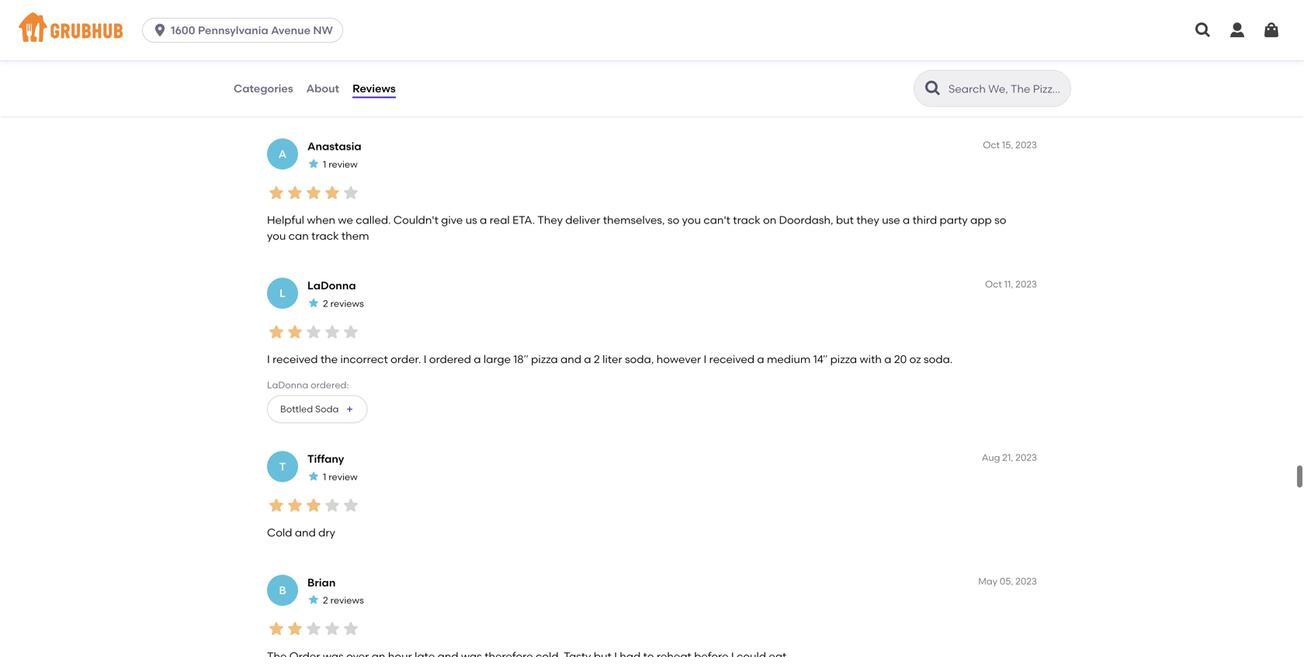Task type: locate. For each thing, give the bounding box(es) containing it.
Search We, The Pizza Express #1 search field
[[947, 82, 1066, 96]]

2 reviews up the
[[323, 298, 364, 309]]

1 for tiffany
[[323, 472, 326, 483]]

2 reviews down brian
[[323, 595, 364, 606]]

0 horizontal spatial received
[[273, 353, 318, 366]]

0 vertical spatial reviews
[[330, 298, 364, 309]]

was
[[296, 90, 317, 103]]

t
[[279, 460, 286, 474]]

received right however
[[709, 353, 755, 366]]

1 review down anastasia
[[323, 159, 358, 170]]

1 horizontal spatial you
[[682, 214, 701, 227]]

2023 right the 21,
[[1016, 452, 1037, 464]]

aug 21, 2023
[[982, 452, 1037, 464]]

2023 right 05,
[[1016, 576, 1037, 587]]

so right app
[[995, 214, 1007, 227]]

called.
[[356, 214, 391, 227]]

2 reviews for ladonna
[[323, 298, 364, 309]]

order.
[[391, 353, 421, 366]]

0 vertical spatial oct
[[983, 140, 1000, 151]]

1 2 reviews from the top
[[323, 298, 364, 309]]

1 so from the left
[[668, 214, 680, 227]]

reviews up incorrect on the bottom of page
[[330, 298, 364, 309]]

on
[[763, 214, 777, 227]]

pizza right '18"'
[[531, 353, 558, 366]]

1 vertical spatial 1 review
[[323, 472, 358, 483]]

anastasia
[[307, 140, 362, 153]]

1 review from the top
[[329, 159, 358, 170]]

i right the order.
[[424, 353, 427, 366]]

ladonna up the bottled
[[267, 380, 308, 391]]

2 horizontal spatial i
[[704, 353, 707, 366]]

2 review from the top
[[329, 472, 358, 483]]

0 vertical spatial you
[[682, 214, 701, 227]]

3 2023 from the top
[[1016, 452, 1037, 464]]

1 review for anastasia
[[323, 159, 358, 170]]

and left dry
[[295, 526, 316, 540]]

1 vertical spatial oct
[[985, 279, 1002, 290]]

21,
[[1003, 452, 1013, 464]]

eta.
[[512, 214, 535, 227]]

i right however
[[704, 353, 707, 366]]

2023 right 11,
[[1016, 279, 1037, 290]]

0 vertical spatial ladonna
[[307, 279, 356, 292]]

deliver
[[566, 214, 601, 227]]

1 horizontal spatial i
[[424, 353, 427, 366]]

1 down anastasia
[[323, 159, 326, 170]]

and left "hot"
[[350, 90, 371, 103]]

0 vertical spatial track
[[733, 214, 761, 227]]

2 horizontal spatial svg image
[[1262, 21, 1281, 40]]

liter
[[603, 353, 622, 366]]

2 2 reviews from the top
[[323, 595, 364, 606]]

oct
[[983, 140, 1000, 151], [985, 279, 1002, 290]]

2 svg image from the left
[[1228, 21, 1247, 40]]

third
[[913, 214, 937, 227]]

1 2023 from the top
[[1016, 140, 1037, 151]]

1 1 from the top
[[323, 159, 326, 170]]

and
[[350, 90, 371, 103], [561, 353, 582, 366], [295, 526, 316, 540]]

0 vertical spatial 1
[[323, 159, 326, 170]]

1 horizontal spatial so
[[995, 214, 1007, 227]]

categories
[[234, 82, 293, 95]]

i up the ladonna ordered:
[[267, 353, 270, 366]]

i
[[267, 353, 270, 366], [424, 353, 427, 366], [704, 353, 707, 366]]

2 horizontal spatial and
[[561, 353, 582, 366]]

about
[[306, 82, 339, 95]]

food was good and hot
[[267, 90, 391, 103]]

reviews for ladonna
[[330, 298, 364, 309]]

2 left the liter
[[594, 353, 600, 366]]

1 review
[[323, 159, 358, 170], [323, 472, 358, 483]]

b
[[279, 584, 286, 597]]

0 horizontal spatial track
[[311, 229, 339, 243]]

1 received from the left
[[273, 353, 318, 366]]

1 review down tiffany
[[323, 472, 358, 483]]

track down when
[[311, 229, 339, 243]]

you
[[682, 214, 701, 227], [267, 229, 286, 243]]

2
[[323, 298, 328, 309], [594, 353, 600, 366], [323, 595, 328, 606]]

review
[[329, 159, 358, 170], [329, 472, 358, 483]]

2 reviews
[[323, 298, 364, 309], [323, 595, 364, 606]]

svg image
[[1194, 21, 1213, 40], [1228, 21, 1247, 40], [1262, 21, 1281, 40]]

they
[[857, 214, 880, 227]]

1600
[[171, 24, 195, 37]]

4 2023 from the top
[[1016, 576, 1037, 587]]

track left the on
[[733, 214, 761, 227]]

star icon image
[[267, 60, 286, 79], [286, 60, 304, 79], [304, 60, 323, 79], [323, 60, 342, 79], [342, 60, 360, 79], [307, 158, 320, 170], [267, 183, 286, 202], [286, 183, 304, 202], [304, 183, 323, 202], [323, 183, 342, 202], [342, 183, 360, 202], [307, 297, 320, 309], [267, 323, 286, 341], [286, 323, 304, 341], [304, 323, 323, 341], [323, 323, 342, 341], [342, 323, 360, 341], [307, 470, 320, 483], [267, 496, 286, 515], [286, 496, 304, 515], [304, 496, 323, 515], [323, 496, 342, 515], [342, 496, 360, 515], [307, 594, 320, 607], [267, 620, 286, 639], [286, 620, 304, 639], [304, 620, 323, 639], [323, 620, 342, 639], [342, 620, 360, 639]]

0 horizontal spatial svg image
[[1194, 21, 1213, 40]]

2023 for cold and dry
[[1016, 452, 1037, 464]]

so right themselves, on the top of the page
[[668, 214, 680, 227]]

received
[[273, 353, 318, 366], [709, 353, 755, 366]]

you left can't
[[682, 214, 701, 227]]

0 vertical spatial review
[[329, 159, 358, 170]]

1 vertical spatial track
[[311, 229, 339, 243]]

2 1 from the top
[[323, 472, 326, 483]]

hot
[[374, 90, 391, 103]]

1 horizontal spatial received
[[709, 353, 755, 366]]

1
[[323, 159, 326, 170], [323, 472, 326, 483]]

1 vertical spatial you
[[267, 229, 286, 243]]

2 1 review from the top
[[323, 472, 358, 483]]

0 horizontal spatial so
[[668, 214, 680, 227]]

nw
[[313, 24, 333, 37]]

0 vertical spatial 2
[[323, 298, 328, 309]]

0 horizontal spatial i
[[267, 353, 270, 366]]

0 vertical spatial 1 review
[[323, 159, 358, 170]]

oct 15, 2023
[[983, 140, 1037, 151]]

1 review for tiffany
[[323, 472, 358, 483]]

1 vertical spatial reviews
[[330, 595, 364, 606]]

0 horizontal spatial pizza
[[531, 353, 558, 366]]

ladonna right l
[[307, 279, 356, 292]]

so
[[668, 214, 680, 227], [995, 214, 1007, 227]]

review for anastasia
[[329, 159, 358, 170]]

however
[[657, 353, 701, 366]]

1 svg image from the left
[[1194, 21, 1213, 40]]

1 horizontal spatial pizza
[[830, 353, 857, 366]]

2 i from the left
[[424, 353, 427, 366]]

nabeel
[[307, 16, 346, 30]]

1 vertical spatial review
[[329, 472, 358, 483]]

2023 for helpful when we called. couldn't give us a real eta. they deliver themselves, so you can't track on doordash, but they use a third party app so you can track them
[[1016, 140, 1037, 151]]

ladonna
[[307, 279, 356, 292], [267, 380, 308, 391]]

a
[[279, 148, 287, 161]]

1 horizontal spatial svg image
[[1228, 21, 1247, 40]]

helpful
[[267, 214, 304, 227]]

doordash,
[[779, 214, 834, 227]]

top
[[323, 35, 340, 46]]

top reviewer
[[323, 35, 380, 46]]

0 horizontal spatial and
[[295, 526, 316, 540]]

2 down brian
[[323, 595, 328, 606]]

2023
[[1016, 140, 1037, 151], [1016, 279, 1037, 290], [1016, 452, 1037, 464], [1016, 576, 1037, 587]]

0 vertical spatial and
[[350, 90, 371, 103]]

reviews down brian
[[330, 595, 364, 606]]

the
[[321, 353, 338, 366]]

3 svg image from the left
[[1262, 21, 1281, 40]]

20
[[894, 353, 907, 366]]

pizza
[[531, 353, 558, 366], [830, 353, 857, 366]]

1 reviews from the top
[[330, 298, 364, 309]]

them
[[341, 229, 369, 243]]

oct left 11,
[[985, 279, 1002, 290]]

received up the ladonna ordered:
[[273, 353, 318, 366]]

18"
[[513, 353, 529, 366]]

and left the liter
[[561, 353, 582, 366]]

ladonna for ladonna
[[307, 279, 356, 292]]

2023 right 15,
[[1016, 140, 1037, 151]]

2 right l
[[323, 298, 328, 309]]

a
[[480, 214, 487, 227], [903, 214, 910, 227], [474, 353, 481, 366], [584, 353, 591, 366], [757, 353, 764, 366], [885, 353, 892, 366]]

you down helpful
[[267, 229, 286, 243]]

1 1 review from the top
[[323, 159, 358, 170]]

may 05, 2023
[[979, 576, 1037, 587]]

2 2023 from the top
[[1016, 279, 1037, 290]]

review down anastasia
[[329, 159, 358, 170]]

1 vertical spatial 1
[[323, 472, 326, 483]]

review down tiffany
[[329, 472, 358, 483]]

05,
[[1000, 576, 1014, 587]]

pizza right 14"
[[830, 353, 857, 366]]

a left medium
[[757, 353, 764, 366]]

1 down tiffany
[[323, 472, 326, 483]]

1 vertical spatial ladonna
[[267, 380, 308, 391]]

reviews
[[330, 298, 364, 309], [330, 595, 364, 606]]

oct left 15,
[[983, 140, 1000, 151]]

1 vertical spatial 2 reviews
[[323, 595, 364, 606]]

0 horizontal spatial you
[[267, 229, 286, 243]]

0 vertical spatial 2 reviews
[[323, 298, 364, 309]]

2 reviews from the top
[[330, 595, 364, 606]]

1 vertical spatial 2
[[594, 353, 600, 366]]

2 vertical spatial 2
[[323, 595, 328, 606]]

2 for brian
[[323, 595, 328, 606]]

they
[[538, 214, 563, 227]]

2 vertical spatial and
[[295, 526, 316, 540]]



Task type: vqa. For each thing, say whether or not it's contained in the screenshot.
Nearby
no



Task type: describe. For each thing, give the bounding box(es) containing it.
ordered
[[429, 353, 471, 366]]

1 horizontal spatial and
[[350, 90, 371, 103]]

ladonna for ladonna ordered:
[[267, 380, 308, 391]]

11,
[[1004, 279, 1013, 290]]

party
[[940, 214, 968, 227]]

use
[[882, 214, 900, 227]]

1 pizza from the left
[[531, 353, 558, 366]]

2 for ladonna
[[323, 298, 328, 309]]

brian
[[307, 576, 336, 590]]

large
[[484, 353, 511, 366]]

tiffany
[[307, 453, 344, 466]]

trophy icon image
[[307, 34, 320, 46]]

aug
[[982, 452, 1000, 464]]

oct for i received the incorrect order. i ordered a large 18" pizza and a 2 liter soda, however i received a medium 14" pizza with a 20 oz soda.
[[985, 279, 1002, 290]]

search icon image
[[924, 79, 943, 98]]

15,
[[1002, 140, 1014, 151]]

food
[[267, 90, 294, 103]]

oz
[[910, 353, 921, 366]]

bottled
[[280, 404, 313, 415]]

reviews button
[[352, 61, 397, 116]]

soda
[[315, 404, 339, 415]]

a left 20
[[885, 353, 892, 366]]

can't
[[704, 214, 731, 227]]

reviews
[[353, 82, 396, 95]]

1 i from the left
[[267, 353, 270, 366]]

avenue
[[271, 24, 311, 37]]

2023 for i received the incorrect order. i ordered a large 18" pizza and a 2 liter soda, however i received a medium 14" pizza with a 20 oz soda.
[[1016, 279, 1037, 290]]

reviewer
[[342, 35, 380, 46]]

a right use
[[903, 214, 910, 227]]

oct for helpful when we called. couldn't give us a real eta. they deliver themselves, so you can't track on doordash, but they use a third party app so you can track them
[[983, 140, 1000, 151]]

1600 pennsylvania avenue nw button
[[142, 18, 349, 43]]

we
[[338, 214, 353, 227]]

1 vertical spatial and
[[561, 353, 582, 366]]

review for tiffany
[[329, 472, 358, 483]]

themselves,
[[603, 214, 665, 227]]

2 so from the left
[[995, 214, 1007, 227]]

soda,
[[625, 353, 654, 366]]

give
[[441, 214, 463, 227]]

when
[[307, 214, 335, 227]]

bottled soda
[[280, 404, 339, 415]]

plus icon image
[[345, 405, 354, 414]]

1 for anastasia
[[323, 159, 326, 170]]

dry
[[318, 526, 335, 540]]

oct 11, 2023
[[985, 279, 1037, 290]]

3 i from the left
[[704, 353, 707, 366]]

svg image
[[152, 23, 168, 38]]

can
[[289, 229, 309, 243]]

1600 pennsylvania avenue nw
[[171, 24, 333, 37]]

with
[[860, 353, 882, 366]]

but
[[836, 214, 854, 227]]

i received the incorrect order. i ordered a large 18" pizza and a 2 liter soda, however i received a medium 14" pizza with a 20 oz soda.
[[267, 353, 953, 366]]

soda.
[[924, 353, 953, 366]]

helpful when we called. couldn't give us a real eta. they deliver themselves, so you can't track on doordash, but they use a third party app so you can track them
[[267, 214, 1007, 243]]

cold
[[267, 526, 292, 540]]

cold and dry
[[267, 526, 335, 540]]

medium
[[767, 353, 811, 366]]

a right us
[[480, 214, 487, 227]]

may
[[979, 576, 998, 587]]

2 received from the left
[[709, 353, 755, 366]]

good
[[320, 90, 348, 103]]

a left "large"
[[474, 353, 481, 366]]

reviews for brian
[[330, 595, 364, 606]]

pennsylvania
[[198, 24, 268, 37]]

app
[[971, 214, 992, 227]]

1 horizontal spatial track
[[733, 214, 761, 227]]

ladonna ordered:
[[267, 380, 349, 391]]

incorrect
[[340, 353, 388, 366]]

bottled soda button
[[267, 396, 368, 424]]

a left the liter
[[584, 353, 591, 366]]

real
[[490, 214, 510, 227]]

about button
[[306, 61, 340, 116]]

n
[[278, 24, 287, 37]]

couldn't
[[394, 214, 439, 227]]

2 reviews for brian
[[323, 595, 364, 606]]

categories button
[[233, 61, 294, 116]]

l
[[280, 287, 286, 300]]

ordered:
[[311, 380, 349, 391]]

us
[[466, 214, 477, 227]]

main navigation navigation
[[0, 0, 1304, 61]]

14"
[[813, 353, 828, 366]]

2 pizza from the left
[[830, 353, 857, 366]]



